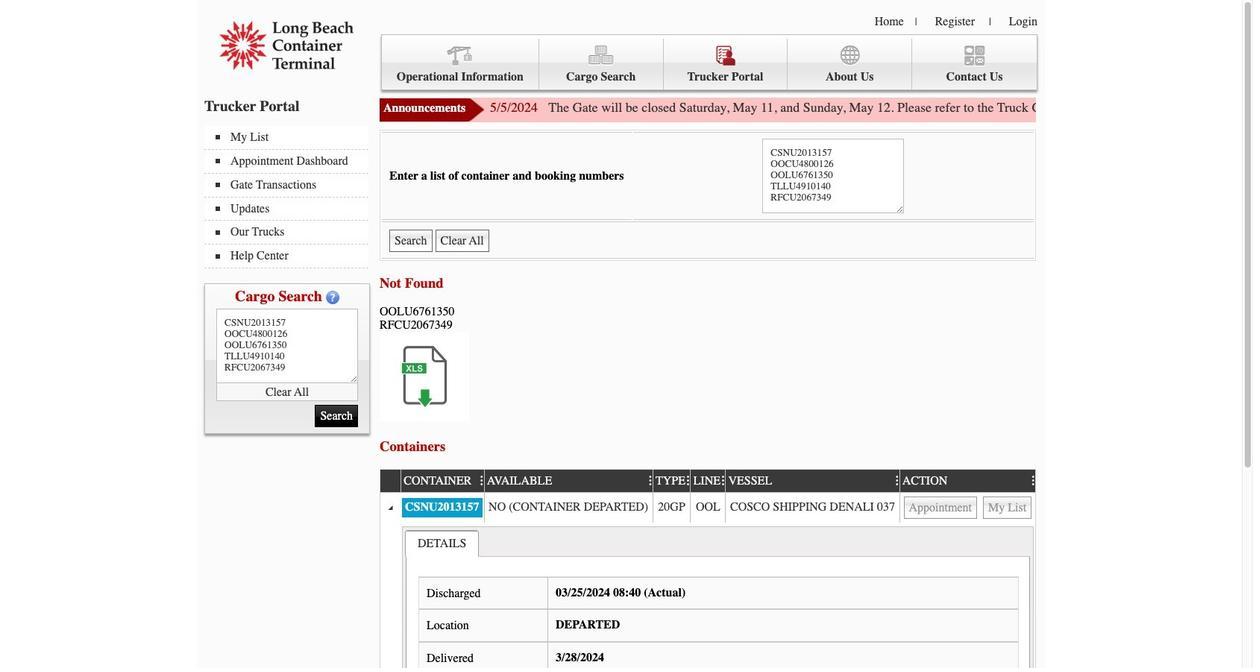 Task type: locate. For each thing, give the bounding box(es) containing it.
action edit column settings image
[[1028, 475, 1036, 487]]

1 horizontal spatial menu bar
[[381, 34, 1038, 90]]

1 row from the top
[[381, 468, 1043, 493]]

menu bar
[[381, 34, 1038, 90], [204, 126, 376, 269]]

tree grid
[[381, 468, 1043, 669]]

tab list inside row
[[405, 530, 479, 557]]

cell
[[381, 493, 401, 523], [401, 493, 484, 523], [484, 493, 653, 523], [653, 493, 690, 523], [690, 493, 725, 523], [725, 493, 900, 523], [900, 493, 1036, 523], [381, 523, 401, 669], [401, 523, 1036, 669]]

1 vertical spatial menu bar
[[204, 126, 376, 269]]

row
[[381, 468, 1043, 493], [381, 493, 1036, 523], [381, 523, 1036, 669]]

line edit column settings image
[[718, 475, 725, 487]]

row group
[[381, 493, 1036, 669]]

None button
[[435, 230, 489, 252], [904, 497, 977, 519], [983, 497, 1032, 519], [435, 230, 489, 252], [904, 497, 977, 519], [983, 497, 1032, 519]]

tab list
[[405, 530, 479, 557]]

None submit
[[389, 230, 432, 252], [315, 405, 358, 428], [389, 230, 432, 252], [315, 405, 358, 428]]

tab
[[405, 530, 479, 557]]

column header
[[381, 470, 401, 493]]



Task type: describe. For each thing, give the bounding box(es) containing it.
type edit column settings image
[[683, 475, 690, 487]]

Enter container numbers and/ or booking numbers. Press ESC to reset input box text field
[[763, 139, 905, 213]]

0 vertical spatial menu bar
[[381, 34, 1038, 90]]

column header inside row
[[381, 470, 401, 493]]

2 row from the top
[[381, 493, 1036, 523]]

vessel edit column settings image
[[892, 475, 900, 487]]

available edit column settings image
[[645, 475, 653, 487]]

Enter container numbers and/ or booking numbers.  text field
[[216, 309, 358, 384]]

3 row from the top
[[381, 523, 1036, 669]]

container edit column settings image
[[476, 475, 484, 487]]

0 horizontal spatial menu bar
[[204, 126, 376, 269]]



